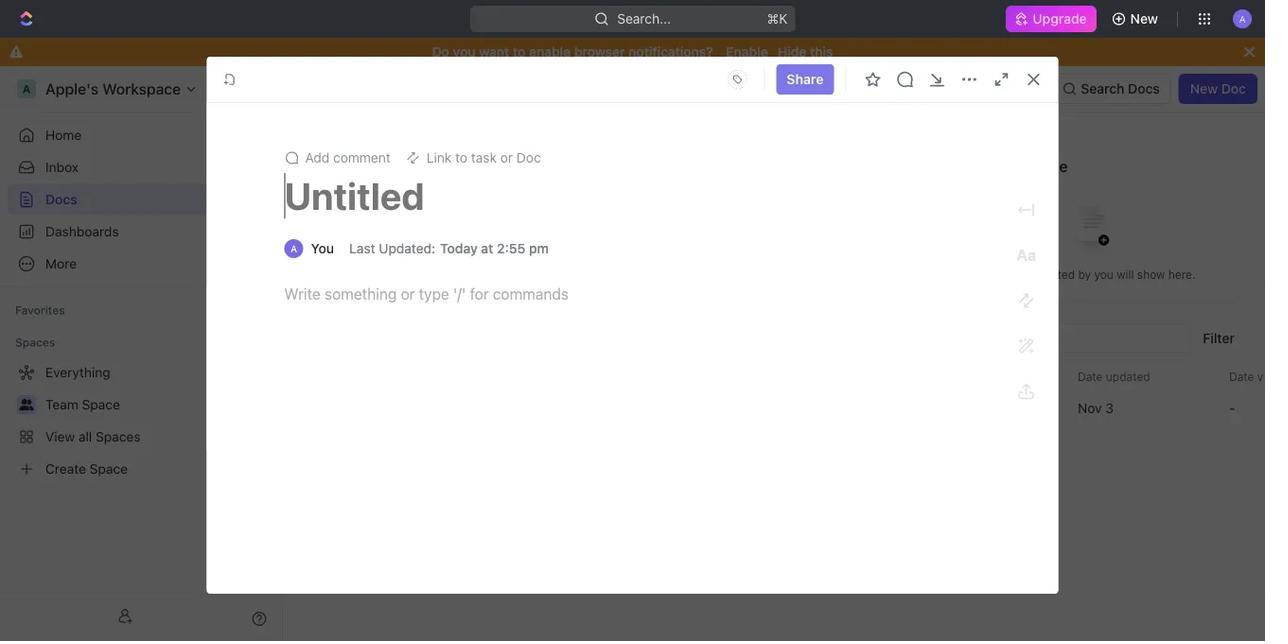 Task type: locate. For each thing, give the bounding box(es) containing it.
-
[[1229, 401, 1235, 416]]

home
[[45, 127, 82, 143]]

no recent docs image
[[419, 192, 495, 267]]

doc down a dropdown button
[[1221, 81, 1246, 97]]

table
[[306, 361, 1265, 426]]

enable
[[726, 44, 768, 60]]

new for new
[[1130, 11, 1158, 26]]

2 row from the top
[[306, 392, 1265, 426]]

⌘k
[[767, 11, 787, 26]]

1 row from the top
[[306, 361, 1265, 393]]

add
[[305, 150, 330, 166]]

docs down inbox
[[45, 192, 77, 207]]

1 date from the left
[[1078, 370, 1103, 384]]

date inside button
[[1078, 370, 1103, 384]]

docs right search on the right top
[[1128, 81, 1160, 97]]

2 date from the left
[[1229, 370, 1254, 384]]

1 vertical spatial to
[[455, 150, 467, 166]]

0 vertical spatial doc
[[1221, 81, 1246, 97]]

to
[[513, 44, 525, 60], [455, 150, 467, 166]]

0 horizontal spatial doc
[[517, 150, 541, 166]]

docs for search docs
[[1128, 81, 1160, 97]]

want
[[479, 44, 509, 60]]

docs inside button
[[1128, 81, 1160, 97]]

new for new doc
[[1190, 81, 1218, 97]]

doc right the 'or'
[[517, 150, 541, 166]]

you left the will in the top right of the page
[[1094, 268, 1114, 281]]

link to task or doc button
[[398, 145, 549, 171]]

date vi
[[1229, 370, 1265, 384]]

0 horizontal spatial you
[[453, 44, 476, 60]]

tree
[[8, 358, 274, 484]]

1 horizontal spatial date
[[1229, 370, 1254, 384]]

0 vertical spatial by
[[1025, 158, 1042, 176]]

a
[[1239, 13, 1246, 24], [291, 243, 297, 254]]

0 vertical spatial docs
[[1128, 81, 1160, 97]]

doc
[[1221, 81, 1246, 97], [517, 150, 541, 166]]

0 horizontal spatial a
[[291, 243, 297, 254]]

docs
[[1128, 81, 1160, 97], [45, 192, 77, 207], [1004, 268, 1031, 281]]

all docs created by you will show here.
[[987, 268, 1196, 281]]

1 horizontal spatial doc
[[1221, 81, 1246, 97]]

1 horizontal spatial docs
[[1004, 268, 1031, 281]]

docs for all docs created by you will show here.
[[1004, 268, 1031, 281]]

created
[[964, 158, 1021, 176]]

1 horizontal spatial new
[[1190, 81, 1218, 97]]

to right want
[[513, 44, 525, 60]]

date for date vi
[[1229, 370, 1254, 384]]

at
[[481, 241, 493, 256]]

column header
[[306, 361, 326, 393], [326, 361, 658, 393], [658, 361, 847, 393]]

0 horizontal spatial to
[[455, 150, 467, 166]]

tree inside sidebar navigation
[[8, 358, 274, 484]]

a up new doc
[[1239, 13, 1246, 24]]

0 horizontal spatial docs
[[45, 192, 77, 207]]

1 horizontal spatial a
[[1239, 13, 1246, 24]]

1 column header from the left
[[306, 361, 326, 393]]

add comment
[[305, 150, 391, 166]]

you right do
[[453, 44, 476, 60]]

nov 3
[[1078, 401, 1114, 416]]

inbox link
[[8, 152, 274, 183]]

row
[[306, 361, 1265, 393], [306, 392, 1265, 426]]

1 vertical spatial you
[[1094, 268, 1114, 281]]

a left you
[[291, 243, 297, 254]]

docs right all
[[1004, 268, 1031, 281]]

date up nov
[[1078, 370, 1103, 384]]

1 vertical spatial by
[[1078, 268, 1091, 281]]

docs inside sidebar navigation
[[45, 192, 77, 207]]

title text field
[[284, 173, 966, 219]]

0 vertical spatial new
[[1130, 11, 1158, 26]]

0 vertical spatial a
[[1239, 13, 1246, 24]]

upgrade
[[1033, 11, 1087, 26]]

browser
[[574, 44, 625, 60]]

1 vertical spatial new
[[1190, 81, 1218, 97]]

by left me at the top of page
[[1025, 158, 1042, 176]]

date
[[1078, 370, 1103, 384], [1229, 370, 1254, 384]]

by
[[1025, 158, 1042, 176], [1078, 268, 1091, 281]]

2 vertical spatial docs
[[1004, 268, 1031, 281]]

new button
[[1104, 4, 1170, 34]]

no created by me docs image
[[1053, 192, 1129, 267]]

date inside button
[[1229, 370, 1254, 384]]

home link
[[8, 120, 274, 150]]

by right created
[[1078, 268, 1091, 281]]

0 vertical spatial to
[[513, 44, 525, 60]]

0 vertical spatial you
[[453, 44, 476, 60]]

date left vi
[[1229, 370, 1254, 384]]

new up 'search docs' in the top of the page
[[1130, 11, 1158, 26]]

new
[[1130, 11, 1158, 26], [1190, 81, 1218, 97]]

new right 'search docs' in the top of the page
[[1190, 81, 1218, 97]]

sidebar navigation
[[0, 66, 283, 642]]

date vi button
[[1218, 362, 1265, 392]]

1 vertical spatial docs
[[45, 192, 77, 207]]

2 horizontal spatial docs
[[1128, 81, 1160, 97]]

favorites button
[[8, 299, 73, 322]]

you
[[453, 44, 476, 60], [1094, 268, 1114, 281]]

last updated: today at 2:55 pm
[[349, 241, 549, 256]]

0 horizontal spatial date
[[1078, 370, 1103, 384]]

row containing nov 3
[[306, 392, 1265, 426]]

date updated
[[1078, 370, 1150, 384]]

2 cell from the left
[[326, 392, 658, 426]]

comment
[[333, 150, 391, 166]]

1 vertical spatial doc
[[517, 150, 541, 166]]

dashboards
[[45, 224, 119, 239]]

to right link
[[455, 150, 467, 166]]

0 horizontal spatial new
[[1130, 11, 1158, 26]]

search...
[[617, 11, 671, 26]]

vi
[[1257, 370, 1265, 384]]

dashboards link
[[8, 217, 274, 247]]

1 cell from the left
[[306, 392, 326, 426]]

cell
[[306, 392, 326, 426], [326, 392, 658, 426], [658, 392, 847, 426]]

inbox
[[45, 159, 79, 175]]



Task type: vqa. For each thing, say whether or not it's contained in the screenshot.
Copy link at the top left
no



Task type: describe. For each thing, give the bounding box(es) containing it.
1 horizontal spatial you
[[1094, 268, 1114, 281]]

a button
[[1227, 4, 1258, 34]]

updated:
[[379, 241, 435, 256]]

2 column header from the left
[[326, 361, 658, 393]]

me
[[1046, 158, 1068, 176]]

hide
[[778, 44, 807, 60]]

2:55
[[497, 241, 526, 256]]

docs link
[[8, 185, 274, 215]]

dropdown menu image
[[722, 64, 753, 95]]

pm
[[529, 241, 549, 256]]

doc inside dropdown button
[[517, 150, 541, 166]]

or
[[500, 150, 513, 166]]

doc inside button
[[1221, 81, 1246, 97]]

1 horizontal spatial to
[[513, 44, 525, 60]]

table containing nov 3
[[306, 361, 1265, 426]]

1 vertical spatial a
[[291, 243, 297, 254]]

spaces
[[15, 336, 55, 349]]

3
[[1105, 401, 1114, 416]]

notifications?
[[628, 44, 713, 60]]

all
[[987, 268, 1001, 281]]

1 horizontal spatial by
[[1078, 268, 1091, 281]]

3 cell from the left
[[658, 392, 847, 426]]

a inside a dropdown button
[[1239, 13, 1246, 24]]

task
[[471, 150, 497, 166]]

nov
[[1078, 401, 1102, 416]]

do
[[432, 44, 449, 60]]

favorites
[[15, 304, 65, 317]]

link to task or doc
[[427, 150, 541, 166]]

you
[[311, 241, 334, 256]]

date for date updated
[[1078, 370, 1103, 384]]

recent
[[329, 158, 379, 176]]

date updated button
[[1066, 362, 1162, 392]]

link
[[427, 150, 452, 166]]

created
[[1034, 268, 1075, 281]]

upgrade link
[[1006, 6, 1096, 32]]

show
[[1137, 268, 1165, 281]]

do you want to enable browser notifications? enable hide this
[[432, 44, 833, 60]]

here.
[[1168, 268, 1196, 281]]

this
[[810, 44, 833, 60]]

enable
[[529, 44, 571, 60]]

3 column header from the left
[[658, 361, 847, 393]]

created by me
[[964, 158, 1068, 176]]

last
[[349, 241, 375, 256]]

0 horizontal spatial by
[[1025, 158, 1042, 176]]

to inside dropdown button
[[455, 150, 467, 166]]

new doc
[[1190, 81, 1246, 97]]

row containing date updated
[[306, 361, 1265, 393]]

share
[[787, 71, 824, 87]]

search
[[1081, 81, 1125, 97]]

Search by name... text field
[[942, 325, 1180, 353]]

search docs button
[[1054, 74, 1171, 104]]

updated
[[1106, 370, 1150, 384]]

today
[[440, 241, 478, 256]]

search docs
[[1081, 81, 1160, 97]]

will
[[1117, 268, 1134, 281]]

new doc button
[[1179, 74, 1258, 104]]



